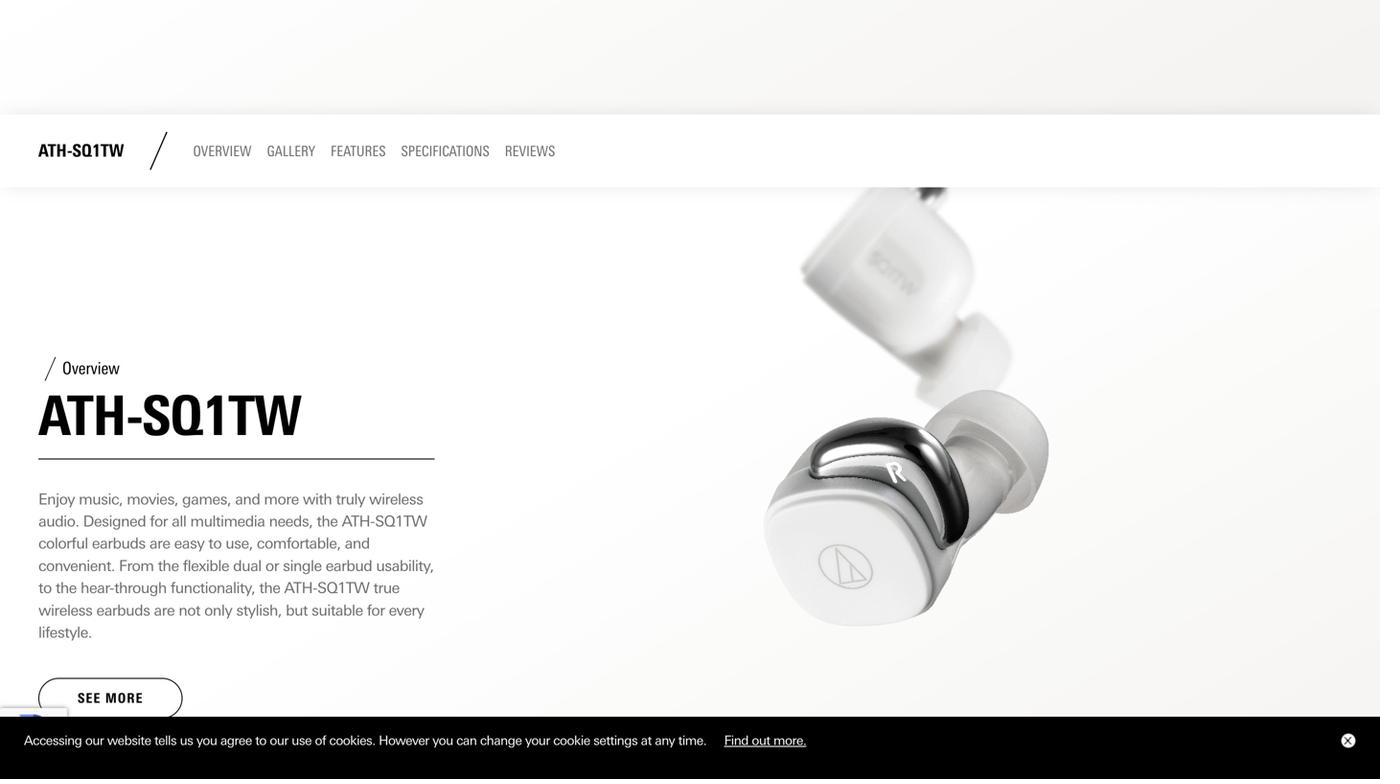 Task type: locate. For each thing, give the bounding box(es) containing it.
easy
[[174, 535, 204, 552]]

use
[[292, 733, 312, 748]]

and up 'multimedia'
[[235, 491, 260, 508]]

the down the with
[[317, 513, 338, 530]]

our left the website
[[85, 733, 104, 748]]

0 vertical spatial and
[[235, 491, 260, 508]]

for down true
[[367, 602, 385, 619]]

to
[[208, 535, 222, 552], [38, 580, 52, 597], [255, 733, 266, 748]]

hear-
[[81, 580, 114, 597]]

however
[[379, 733, 429, 748]]

ath sq1tw image
[[76, 0, 777, 114], [473, 187, 1342, 772]]

the down or
[[259, 580, 280, 597]]

ath-sq1tw
[[38, 140, 124, 161], [38, 383, 301, 449]]

us
[[180, 733, 193, 748]]

needs,
[[269, 513, 313, 530]]

designed
[[83, 513, 146, 530]]

not
[[179, 602, 200, 619]]

and up earbud
[[345, 535, 370, 552]]

1 horizontal spatial to
[[208, 535, 222, 552]]

see more
[[78, 690, 143, 707]]

the
[[317, 513, 338, 530], [158, 557, 179, 575], [55, 580, 77, 597], [259, 580, 280, 597]]

our
[[85, 733, 104, 748], [270, 733, 288, 748]]

0 vertical spatial ath-sq1tw
[[38, 140, 124, 161]]

and
[[235, 491, 260, 508], [345, 535, 370, 552]]

for
[[150, 513, 168, 530], [367, 602, 385, 619]]

you right us
[[196, 733, 217, 748]]

music,
[[79, 491, 123, 508]]

1 horizontal spatial you
[[432, 733, 453, 748]]

earbuds down through
[[96, 602, 150, 619]]

to up flexible
[[208, 535, 222, 552]]

wireless up lifestyle.
[[38, 602, 92, 619]]

our left use
[[270, 733, 288, 748]]

0 horizontal spatial overview
[[62, 359, 120, 379]]

find out more.
[[724, 733, 806, 748]]

truly
[[336, 491, 365, 508]]

0 vertical spatial for
[[150, 513, 168, 530]]

1 horizontal spatial overview
[[193, 143, 252, 160]]

2 vertical spatial to
[[255, 733, 266, 748]]

overview
[[193, 143, 252, 160], [62, 359, 120, 379]]

0 vertical spatial overview
[[193, 143, 252, 160]]

website
[[107, 733, 151, 748]]

0 horizontal spatial and
[[235, 491, 260, 508]]

use,
[[226, 535, 253, 552]]

enjoy
[[38, 491, 75, 508]]

movies,
[[127, 491, 178, 508]]

1 vertical spatial ath sq1tw image
[[473, 187, 1342, 772]]

earbud
[[326, 557, 372, 575]]

change
[[480, 733, 522, 748]]

1 horizontal spatial wireless
[[369, 491, 423, 508]]

features
[[331, 143, 386, 160]]

accessing our website tells us you agree to our use of cookies. however you can change your cookie settings at any time.
[[24, 733, 710, 748]]

1 vertical spatial ath-sq1tw
[[38, 383, 301, 449]]

settings
[[594, 733, 638, 748]]

you
[[196, 733, 217, 748], [432, 733, 453, 748]]

sq1tw
[[72, 140, 124, 161], [143, 383, 301, 449], [375, 513, 427, 530], [317, 580, 369, 597]]

any
[[655, 733, 675, 748]]

ath-
[[38, 140, 72, 161], [38, 383, 143, 449], [342, 513, 375, 530], [284, 580, 317, 597]]

1 horizontal spatial for
[[367, 602, 385, 619]]

earbuds
[[92, 535, 145, 552], [96, 602, 150, 619]]

0 vertical spatial divider line image
[[139, 132, 178, 170]]

1 horizontal spatial our
[[270, 733, 288, 748]]

more
[[264, 491, 299, 508]]

cookies.
[[329, 733, 375, 748]]

1 vertical spatial and
[[345, 535, 370, 552]]

every
[[389, 602, 424, 619]]

usability,
[[376, 557, 434, 575]]

1 vertical spatial for
[[367, 602, 385, 619]]

0 horizontal spatial wireless
[[38, 602, 92, 619]]

divider line image
[[139, 132, 178, 170], [38, 357, 62, 381]]

agree
[[220, 733, 252, 748]]

dual
[[233, 557, 261, 575]]

audio.
[[38, 513, 79, 530]]

are left easy
[[149, 535, 170, 552]]

1 horizontal spatial divider line image
[[139, 132, 178, 170]]

0 horizontal spatial you
[[196, 733, 217, 748]]

for left all
[[150, 513, 168, 530]]

colorful
[[38, 535, 88, 552]]

1 vertical spatial divider line image
[[38, 357, 62, 381]]

0 horizontal spatial our
[[85, 733, 104, 748]]

to right agree
[[255, 733, 266, 748]]

reviews
[[505, 143, 555, 160]]

you left can at the left
[[432, 733, 453, 748]]

out
[[752, 733, 770, 748]]

1 vertical spatial are
[[154, 602, 175, 619]]

1 ath-sq1tw from the top
[[38, 140, 124, 161]]

all
[[172, 513, 186, 530]]

wireless
[[369, 491, 423, 508], [38, 602, 92, 619]]

0 horizontal spatial for
[[150, 513, 168, 530]]

to down convenient.
[[38, 580, 52, 597]]

0 vertical spatial wireless
[[369, 491, 423, 508]]

1 vertical spatial to
[[38, 580, 52, 597]]

are
[[149, 535, 170, 552], [154, 602, 175, 619]]

find
[[724, 733, 749, 748]]

are left "not"
[[154, 602, 175, 619]]

the down easy
[[158, 557, 179, 575]]

earbuds down the designed
[[92, 535, 145, 552]]

the down convenient.
[[55, 580, 77, 597]]

wireless right truly
[[369, 491, 423, 508]]

0 vertical spatial earbuds
[[92, 535, 145, 552]]

convenient.
[[38, 557, 115, 575]]



Task type: describe. For each thing, give the bounding box(es) containing it.
true
[[373, 580, 400, 597]]

2 horizontal spatial to
[[255, 733, 266, 748]]

but
[[286, 602, 308, 619]]

single
[[283, 557, 322, 575]]

1 vertical spatial earbuds
[[96, 602, 150, 619]]

your
[[525, 733, 550, 748]]

1 our from the left
[[85, 733, 104, 748]]

see
[[78, 690, 101, 707]]

with
[[303, 491, 332, 508]]

can
[[456, 733, 477, 748]]

of
[[315, 733, 326, 748]]

see more button
[[38, 678, 183, 719]]

0 horizontal spatial divider line image
[[38, 357, 62, 381]]

from
[[119, 557, 154, 575]]

0 horizontal spatial to
[[38, 580, 52, 597]]

find out more. link
[[710, 726, 821, 755]]

accessing
[[24, 733, 82, 748]]

0 vertical spatial to
[[208, 535, 222, 552]]

enjoy music, movies, games, and more with truly wireless audio. designed for all multimedia needs, the ath-sq1tw colorful earbuds are easy to use, comfortable, and convenient. from the flexible dual or single earbud usability, to the hear-through functionality, the ath-sq1tw true wireless earbuds are not only stylish, but suitable for every lifestyle.
[[38, 491, 434, 641]]

0 vertical spatial are
[[149, 535, 170, 552]]

functionality,
[[170, 580, 255, 597]]

2 our from the left
[[270, 733, 288, 748]]

flexible
[[183, 557, 229, 575]]

1 you from the left
[[196, 733, 217, 748]]

cookie
[[553, 733, 590, 748]]

specifications
[[401, 143, 490, 160]]

more.
[[774, 733, 806, 748]]

more
[[105, 690, 143, 707]]

through
[[114, 580, 167, 597]]

games,
[[182, 491, 231, 508]]

2 ath-sq1tw from the top
[[38, 383, 301, 449]]

tells
[[154, 733, 177, 748]]

stylish,
[[236, 602, 282, 619]]

multimedia
[[190, 513, 265, 530]]

only
[[204, 602, 232, 619]]

2 you from the left
[[432, 733, 453, 748]]

at
[[641, 733, 652, 748]]

cross image
[[1344, 737, 1352, 745]]

0 vertical spatial ath sq1tw image
[[76, 0, 777, 114]]

time.
[[678, 733, 707, 748]]

comfortable,
[[257, 535, 341, 552]]

lifestyle.
[[38, 624, 92, 641]]

or
[[265, 557, 279, 575]]

gallery
[[267, 143, 315, 160]]

1 vertical spatial wireless
[[38, 602, 92, 619]]

1 vertical spatial overview
[[62, 359, 120, 379]]

suitable
[[312, 602, 363, 619]]

1 horizontal spatial and
[[345, 535, 370, 552]]



Task type: vqa. For each thing, say whether or not it's contained in the screenshot.
true
yes



